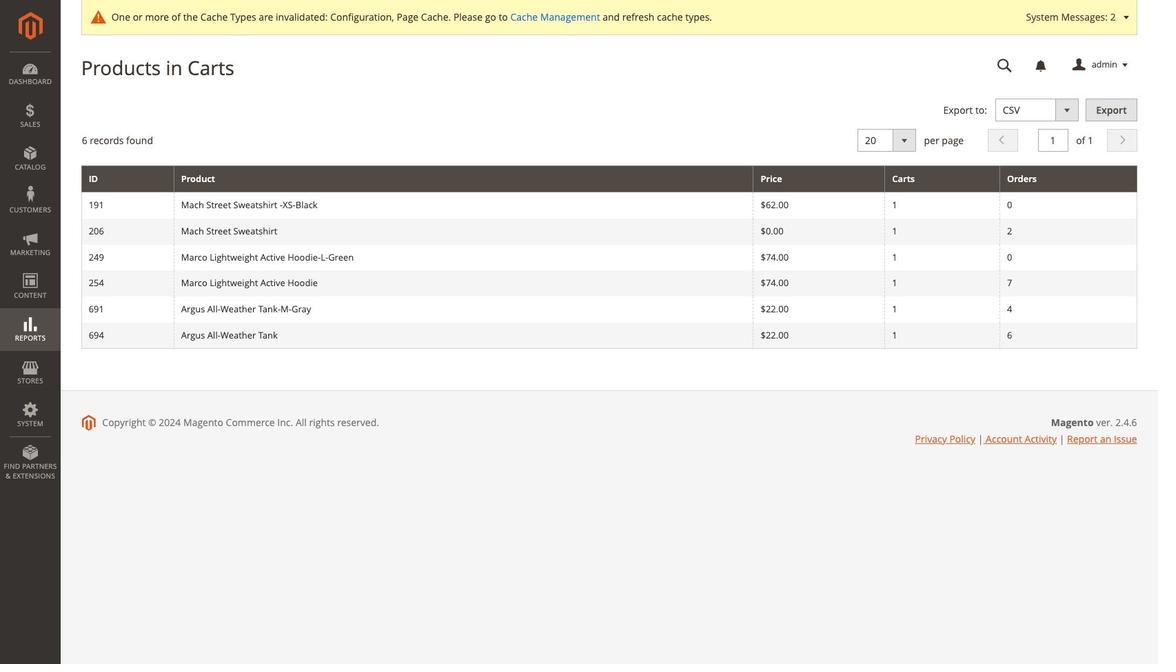 Task type: locate. For each thing, give the bounding box(es) containing it.
None text field
[[988, 53, 1022, 77], [1038, 129, 1068, 151], [988, 53, 1022, 77], [1038, 129, 1068, 151]]

menu bar
[[0, 52, 61, 488]]

magento admin panel image
[[18, 12, 42, 40]]



